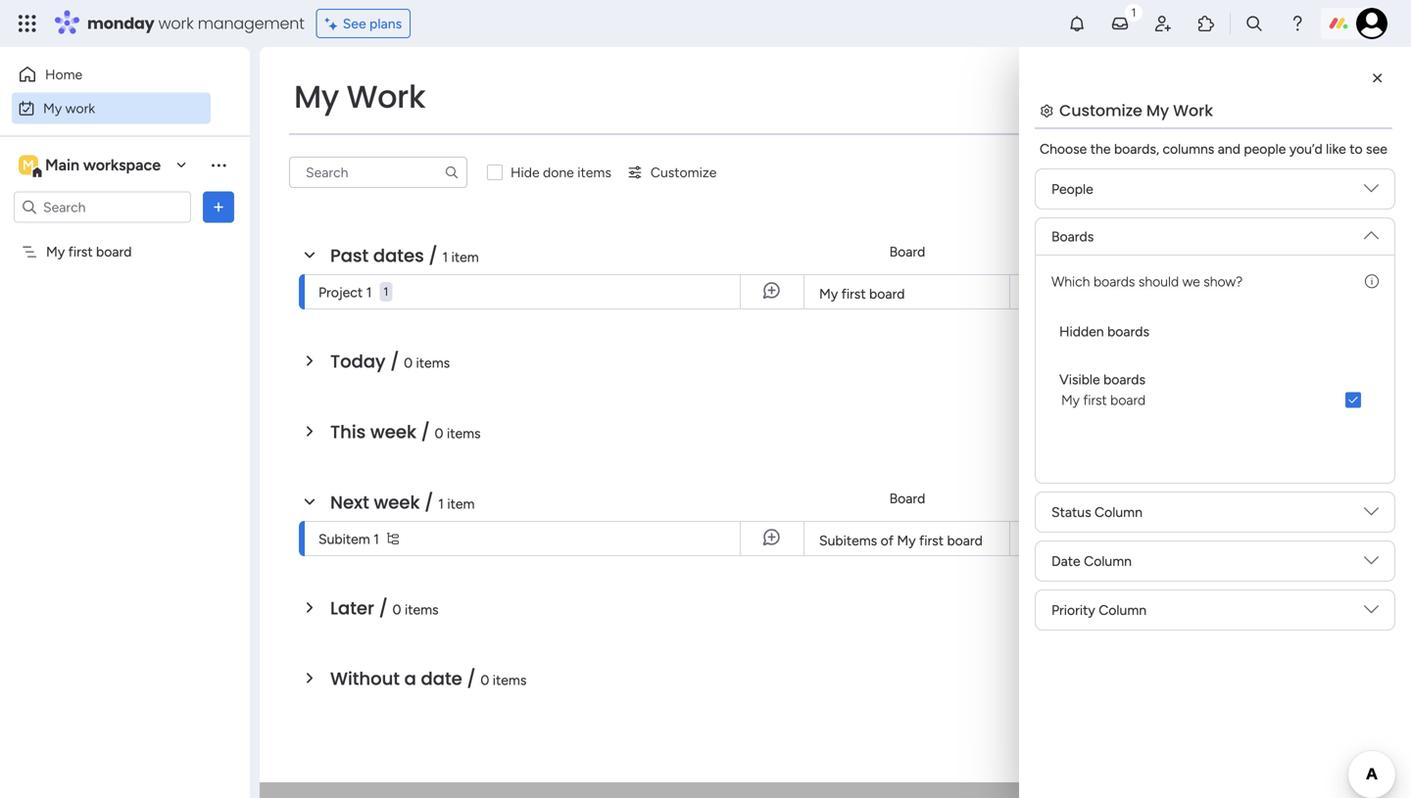 Task type: describe. For each thing, give the bounding box(es) containing it.
0 inside without a date / 0 items
[[481, 672, 489, 689]]

1 inside past dates / 1 item
[[442, 249, 448, 266]]

later
[[330, 596, 374, 621]]

inbox image
[[1110, 14, 1130, 33]]

workspace selection element
[[19, 153, 164, 179]]

main
[[45, 156, 79, 174]]

1 left v2 subitems open image
[[373, 531, 379, 548]]

main workspace
[[45, 156, 161, 174]]

/ right dates
[[429, 244, 438, 268]]

0 inside the later / 0 items
[[392, 602, 401, 618]]

week for next
[[374, 490, 420, 515]]

nov 23
[[1355, 531, 1396, 547]]

board for past dates /
[[889, 244, 925, 260]]

date
[[421, 667, 462, 692]]

first inside my first board list box
[[68, 244, 93, 260]]

my work button
[[12, 93, 211, 124]]

management
[[198, 12, 304, 34]]

dapulse dropdown down arrow image
[[1364, 554, 1379, 576]]

search everything image
[[1244, 14, 1264, 33]]

nov 16
[[1356, 284, 1395, 300]]

2 month from the top
[[1075, 533, 1112, 549]]

23
[[1382, 531, 1396, 547]]

v2 subitems open image
[[387, 533, 399, 545]]

dapulse dropdown down arrow image for boards
[[1364, 220, 1379, 243]]

you'd
[[1289, 141, 1323, 157]]

project 1
[[318, 284, 372, 301]]

to
[[1350, 141, 1363, 157]]

items right done
[[577, 164, 611, 181]]

columns
[[1163, 141, 1214, 157]]

/ right date
[[467, 667, 476, 692]]

nov for nov 23
[[1355, 531, 1379, 547]]

hidden boards
[[1059, 323, 1149, 340]]

next week / 1 item
[[330, 490, 475, 515]]

1 button
[[380, 274, 392, 310]]

0 inside this week / 0 items
[[435, 425, 443, 442]]

item for next week /
[[447, 496, 475, 512]]

later / 0 items
[[330, 596, 439, 621]]

we
[[1182, 273, 1200, 290]]

see
[[1366, 141, 1387, 157]]

group for past dates /
[[1079, 244, 1118, 260]]

without a date / 0 items
[[330, 667, 527, 692]]

hidden
[[1059, 323, 1104, 340]]

a
[[404, 667, 416, 692]]

/ down this week / 0 items
[[424, 490, 434, 515]]

boards
[[1051, 228, 1094, 245]]

item for past dates /
[[451, 249, 479, 266]]

past dates / 1 item
[[330, 244, 479, 268]]

date for past dates /
[[1358, 244, 1387, 260]]

status
[[1051, 504, 1091, 521]]

/ up next week / 1 item
[[421, 420, 430, 445]]

project
[[318, 284, 363, 301]]

help image
[[1288, 14, 1307, 33]]

first inside visible boards my first board
[[1083, 392, 1107, 409]]

people
[[1244, 141, 1286, 157]]

items inside the later / 0 items
[[405, 602, 439, 618]]

which
[[1051, 273, 1090, 290]]

1 month from the top
[[1075, 286, 1112, 302]]

main content containing past dates /
[[260, 47, 1411, 799]]

without
[[330, 667, 400, 692]]

boards for hidden
[[1107, 323, 1149, 340]]

dapulse dropdown down arrow image for people
[[1364, 181, 1379, 203]]

date column
[[1051, 553, 1132, 570]]

the
[[1090, 141, 1111, 157]]

invite members image
[[1153, 14, 1173, 33]]

today
[[330, 349, 386, 374]]

my work
[[43, 100, 95, 117]]

hidden boards heading
[[1059, 321, 1149, 342]]

2 this month from the top
[[1048, 533, 1112, 549]]

my first board inside my first board list box
[[46, 244, 132, 260]]

choose the boards, columns and people you'd like to see
[[1040, 141, 1387, 157]]

dapulse dropdown down arrow image for priority column
[[1364, 603, 1379, 625]]

like
[[1326, 141, 1346, 157]]

board inside list box
[[96, 244, 132, 260]]

of
[[881, 533, 894, 549]]

work for my
[[65, 100, 95, 117]]

visible
[[1059, 371, 1100, 388]]

1 image
[[1125, 1, 1143, 23]]

0 inside today / 0 items
[[404, 355, 413, 371]]

hide
[[511, 164, 540, 181]]

customize for customize my work
[[1059, 99, 1142, 122]]

my inside visible boards my first board
[[1061, 392, 1080, 409]]

notifications image
[[1067, 14, 1087, 33]]

which boards should we show?
[[1051, 273, 1243, 290]]

first inside my first board link
[[841, 286, 866, 302]]



Task type: locate. For each thing, give the bounding box(es) containing it.
nov for nov 16
[[1356, 284, 1379, 300]]

column right "priority"
[[1099, 602, 1147, 619]]

item inside next week / 1 item
[[447, 496, 475, 512]]

john smith image
[[1356, 8, 1388, 39]]

next
[[330, 490, 369, 515]]

home
[[45, 66, 83, 83]]

list box containing hidden boards
[[1051, 300, 1379, 422]]

0 right today in the left top of the page
[[404, 355, 413, 371]]

boards right the which
[[1093, 273, 1135, 290]]

1 vertical spatial work
[[65, 100, 95, 117]]

dapulse dropdown down arrow image down dapulse dropdown down arrow icon
[[1364, 603, 1379, 625]]

work
[[347, 75, 425, 119], [1173, 99, 1213, 122]]

hide done items
[[511, 164, 611, 181]]

items up next week / 1 item
[[447, 425, 481, 442]]

date for next week /
[[1358, 490, 1387, 507]]

item down this week / 0 items
[[447, 496, 475, 512]]

items right date
[[493, 672, 527, 689]]

choose
[[1040, 141, 1087, 157]]

customize for customize
[[651, 164, 717, 181]]

this month
[[1048, 286, 1112, 302], [1048, 533, 1112, 549]]

week for this
[[370, 420, 416, 445]]

items
[[577, 164, 611, 181], [416, 355, 450, 371], [447, 425, 481, 442], [405, 602, 439, 618], [493, 672, 527, 689]]

m
[[23, 157, 34, 173]]

0 up next week / 1 item
[[435, 425, 443, 442]]

1 vertical spatial this month
[[1048, 533, 1112, 549]]

0
[[404, 355, 413, 371], [435, 425, 443, 442], [392, 602, 401, 618], [481, 672, 489, 689]]

boards
[[1093, 273, 1135, 290], [1107, 323, 1149, 340], [1103, 371, 1145, 388]]

1 vertical spatial month
[[1075, 533, 1112, 549]]

dates
[[373, 244, 424, 268]]

1 inside "button"
[[384, 285, 388, 299]]

1 down this week / 0 items
[[438, 496, 444, 512]]

1 inside next week / 1 item
[[438, 496, 444, 512]]

1 vertical spatial week
[[374, 490, 420, 515]]

my first board list box
[[0, 231, 250, 533]]

visible boards heading
[[1059, 369, 1145, 390]]

past
[[330, 244, 369, 268]]

0 right date
[[481, 672, 489, 689]]

my
[[294, 75, 339, 119], [1146, 99, 1169, 122], [43, 100, 62, 117], [46, 244, 65, 260], [819, 286, 838, 302], [1061, 392, 1080, 409], [897, 533, 916, 549]]

month
[[1075, 286, 1112, 302], [1075, 533, 1112, 549]]

boards right visible
[[1103, 371, 1145, 388]]

my first board link
[[816, 275, 998, 311]]

dapulse dropdown down arrow image up 'nov 23'
[[1364, 505, 1379, 527]]

boards for which
[[1093, 273, 1135, 290]]

customize my work
[[1059, 99, 1213, 122]]

first
[[68, 244, 93, 260], [841, 286, 866, 302], [1083, 392, 1107, 409], [919, 533, 944, 549]]

my work
[[294, 75, 425, 119]]

group up date column
[[1079, 490, 1118, 507]]

column for priority column
[[1099, 602, 1147, 619]]

this week / 0 items
[[330, 420, 481, 445]]

0 vertical spatial column
[[1095, 504, 1142, 521]]

0 horizontal spatial customize
[[651, 164, 717, 181]]

this down status
[[1048, 533, 1072, 549]]

see plans
[[343, 15, 402, 32]]

subitem
[[318, 531, 370, 548]]

status column
[[1051, 504, 1142, 521]]

month up the hidden boards at top
[[1075, 286, 1112, 302]]

subitems of my first board link
[[816, 522, 998, 558]]

1 vertical spatial boards
[[1107, 323, 1149, 340]]

show?
[[1204, 273, 1243, 290]]

1 down dates
[[384, 285, 388, 299]]

1 vertical spatial my first board
[[819, 286, 905, 302]]

0 vertical spatial work
[[158, 12, 194, 34]]

monday work management
[[87, 12, 304, 34]]

board up my first board link
[[889, 244, 925, 260]]

2 vertical spatial boards
[[1103, 371, 1145, 388]]

1 dapulse dropdown down arrow image from the top
[[1364, 181, 1379, 203]]

people for next week /
[[1224, 490, 1266, 507]]

boards right hidden
[[1107, 323, 1149, 340]]

items up this week / 0 items
[[416, 355, 450, 371]]

my first board inside my first board link
[[819, 286, 905, 302]]

column right status
[[1095, 504, 1142, 521]]

0 vertical spatial people
[[1051, 181, 1093, 197]]

dapulse dropdown down arrow image
[[1364, 181, 1379, 203], [1364, 220, 1379, 243], [1364, 505, 1379, 527], [1364, 603, 1379, 625]]

dapulse dropdown down arrow image down see on the right top of page
[[1364, 181, 1379, 203]]

0 vertical spatial nov
[[1356, 284, 1379, 300]]

0 vertical spatial customize
[[1059, 99, 1142, 122]]

0 horizontal spatial work
[[347, 75, 425, 119]]

search image
[[444, 165, 460, 180]]

board up subitems of my first board link
[[889, 490, 925, 507]]

monday
[[87, 12, 154, 34]]

customize button
[[619, 157, 724, 188]]

date up v2 info icon
[[1358, 244, 1387, 260]]

0 right later
[[392, 602, 401, 618]]

week up v2 subitems open image
[[374, 490, 420, 515]]

workspace
[[83, 156, 161, 174]]

3 dapulse dropdown down arrow image from the top
[[1364, 505, 1379, 527]]

1 vertical spatial date
[[1358, 490, 1387, 507]]

work inside main content
[[1173, 99, 1213, 122]]

subitem 1
[[318, 531, 379, 548]]

2 vertical spatial this
[[1048, 533, 1072, 549]]

/
[[429, 244, 438, 268], [390, 349, 399, 374], [421, 420, 430, 445], [424, 490, 434, 515], [379, 596, 388, 621], [467, 667, 476, 692]]

boards for visible
[[1103, 371, 1145, 388]]

2 dapulse dropdown down arrow image from the top
[[1364, 220, 1379, 243]]

and
[[1218, 141, 1240, 157]]

date up 'nov 23'
[[1358, 490, 1387, 507]]

0 vertical spatial this month
[[1048, 286, 1112, 302]]

priority column
[[1051, 602, 1147, 619]]

1 vertical spatial nov
[[1355, 531, 1379, 547]]

0 vertical spatial my first board
[[46, 244, 132, 260]]

1 vertical spatial group
[[1079, 490, 1118, 507]]

see
[[343, 15, 366, 32]]

1 horizontal spatial work
[[158, 12, 194, 34]]

1 vertical spatial board
[[889, 490, 925, 507]]

group
[[1079, 244, 1118, 260], [1079, 490, 1118, 507]]

dapulse dropdown down arrow image for status column
[[1364, 505, 1379, 527]]

0 vertical spatial month
[[1075, 286, 1112, 302]]

1 group from the top
[[1079, 244, 1118, 260]]

2 vertical spatial column
[[1099, 602, 1147, 619]]

apps image
[[1196, 14, 1216, 33]]

boards inside heading
[[1107, 323, 1149, 340]]

options image
[[209, 197, 228, 217]]

1 horizontal spatial my first board
[[819, 286, 905, 302]]

item right dates
[[451, 249, 479, 266]]

1 horizontal spatial work
[[1173, 99, 1213, 122]]

date
[[1358, 244, 1387, 260], [1358, 490, 1387, 507], [1051, 553, 1080, 570]]

0 vertical spatial this
[[1048, 286, 1072, 302]]

1 this month from the top
[[1048, 286, 1112, 302]]

1 horizontal spatial customize
[[1059, 99, 1142, 122]]

customize inside button
[[651, 164, 717, 181]]

boards inside visible boards my first board
[[1103, 371, 1145, 388]]

main content
[[260, 47, 1411, 799]]

Filter dashboard by text search field
[[289, 157, 467, 188]]

items inside this week / 0 items
[[447, 425, 481, 442]]

0 vertical spatial boards
[[1093, 273, 1135, 290]]

this month up hidden
[[1048, 286, 1112, 302]]

0 vertical spatial item
[[451, 249, 479, 266]]

column for status column
[[1095, 504, 1142, 521]]

work up the columns
[[1173, 99, 1213, 122]]

priority
[[1051, 602, 1095, 619]]

week down today / 0 items
[[370, 420, 416, 445]]

1 board from the top
[[889, 244, 925, 260]]

Search in workspace field
[[41, 196, 164, 219]]

1 vertical spatial item
[[447, 496, 475, 512]]

items inside today / 0 items
[[416, 355, 450, 371]]

items inside without a date / 0 items
[[493, 672, 527, 689]]

list box
[[1051, 300, 1379, 422]]

1
[[442, 249, 448, 266], [366, 284, 372, 301], [384, 285, 388, 299], [438, 496, 444, 512], [373, 531, 379, 548]]

1 vertical spatial people
[[1224, 244, 1266, 260]]

item
[[451, 249, 479, 266], [447, 496, 475, 512]]

nov left "16" in the top of the page
[[1356, 284, 1379, 300]]

workspace options image
[[209, 155, 228, 175]]

board inside visible boards my first board
[[1110, 392, 1146, 409]]

work down plans
[[347, 75, 425, 119]]

1 right dates
[[442, 249, 448, 266]]

board for next week /
[[889, 490, 925, 507]]

None search field
[[289, 157, 467, 188]]

month up date column
[[1075, 533, 1112, 549]]

group for next week /
[[1079, 490, 1118, 507]]

done
[[543, 164, 574, 181]]

people
[[1051, 181, 1093, 197], [1224, 244, 1266, 260], [1224, 490, 1266, 507]]

today / 0 items
[[330, 349, 450, 374]]

subitems of my first board
[[819, 533, 983, 549]]

board
[[889, 244, 925, 260], [889, 490, 925, 507]]

visible boards my first board
[[1059, 371, 1146, 409]]

boards,
[[1114, 141, 1159, 157]]

see plans button
[[316, 9, 411, 38]]

2 vertical spatial people
[[1224, 490, 1266, 507]]

people for past dates /
[[1224, 244, 1266, 260]]

customize
[[1059, 99, 1142, 122], [651, 164, 717, 181]]

should
[[1139, 273, 1179, 290]]

first inside subitems of my first board link
[[919, 533, 944, 549]]

1 vertical spatial column
[[1084, 553, 1132, 570]]

plans
[[369, 15, 402, 32]]

home button
[[12, 59, 211, 90]]

this
[[1048, 286, 1072, 302], [330, 420, 366, 445], [1048, 533, 1072, 549]]

work right monday
[[158, 12, 194, 34]]

week
[[370, 420, 416, 445], [374, 490, 420, 515]]

work for monday
[[158, 12, 194, 34]]

item inside past dates / 1 item
[[451, 249, 479, 266]]

my inside list box
[[46, 244, 65, 260]]

this up hidden
[[1048, 286, 1072, 302]]

dapulse dropdown down arrow image up v2 info icon
[[1364, 220, 1379, 243]]

select product image
[[18, 14, 37, 33]]

subitems
[[819, 533, 877, 549]]

0 vertical spatial group
[[1079, 244, 1118, 260]]

column up priority column
[[1084, 553, 1132, 570]]

my first board
[[46, 244, 132, 260], [819, 286, 905, 302]]

column for date column
[[1084, 553, 1132, 570]]

2 board from the top
[[889, 490, 925, 507]]

items right later
[[405, 602, 439, 618]]

4 dapulse dropdown down arrow image from the top
[[1364, 603, 1379, 625]]

option
[[0, 234, 250, 238]]

list box inside main content
[[1051, 300, 1379, 422]]

work
[[158, 12, 194, 34], [65, 100, 95, 117]]

1 vertical spatial customize
[[651, 164, 717, 181]]

/ right today in the left top of the page
[[390, 349, 399, 374]]

0 vertical spatial week
[[370, 420, 416, 445]]

this up next
[[330, 420, 366, 445]]

16
[[1382, 284, 1395, 300]]

2 vertical spatial date
[[1051, 553, 1080, 570]]

0 vertical spatial board
[[889, 244, 925, 260]]

0 horizontal spatial work
[[65, 100, 95, 117]]

1 left 1 "button" in the top left of the page
[[366, 284, 372, 301]]

1 vertical spatial this
[[330, 420, 366, 445]]

workspace image
[[19, 154, 38, 176]]

/ right later
[[379, 596, 388, 621]]

my inside button
[[43, 100, 62, 117]]

board
[[96, 244, 132, 260], [869, 286, 905, 302], [1110, 392, 1146, 409], [947, 533, 983, 549]]

this month up date column
[[1048, 533, 1112, 549]]

work down home
[[65, 100, 95, 117]]

column
[[1095, 504, 1142, 521], [1084, 553, 1132, 570], [1099, 602, 1147, 619]]

work inside button
[[65, 100, 95, 117]]

group up the which
[[1079, 244, 1118, 260]]

2 group from the top
[[1079, 490, 1118, 507]]

v2 info image
[[1365, 271, 1379, 292]]

date down status
[[1051, 553, 1080, 570]]

0 horizontal spatial my first board
[[46, 244, 132, 260]]

nov
[[1356, 284, 1379, 300], [1355, 531, 1379, 547]]

nov left 23
[[1355, 531, 1379, 547]]

0 vertical spatial date
[[1358, 244, 1387, 260]]



Task type: vqa. For each thing, say whether or not it's contained in the screenshot.
Main
yes



